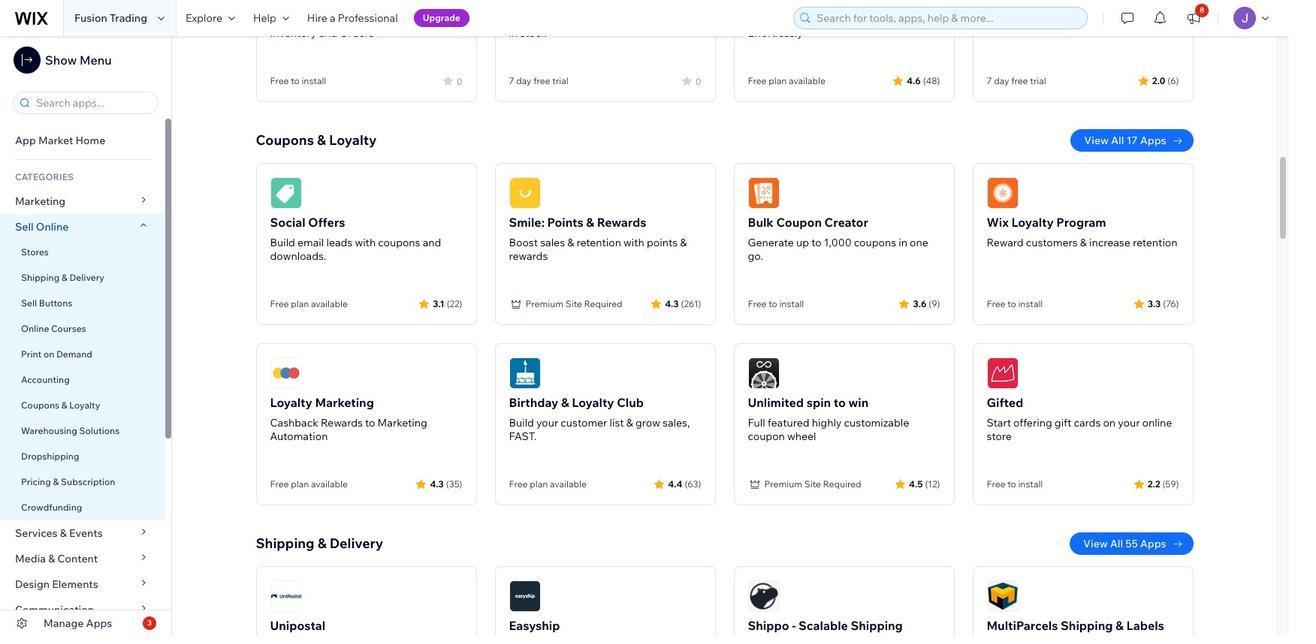 Task type: describe. For each thing, give the bounding box(es) containing it.
(76)
[[1163, 298, 1179, 309]]

design
[[15, 578, 50, 591]]

fusion trading
[[74, 11, 147, 25]]

dropshipping link
[[0, 444, 165, 470]]

to down reward
[[1008, 298, 1016, 310]]

accounting link
[[0, 367, 165, 393]]

plan for social offers
[[291, 298, 309, 310]]

one
[[910, 236, 929, 249]]

upgrade
[[423, 12, 460, 23]]

17
[[1127, 134, 1138, 147]]

smile:
[[509, 215, 545, 230]]

help
[[253, 11, 276, 25]]

your inside create bundles, manage your inventory and orders
[[392, 13, 414, 26]]

to down inventory
[[291, 75, 300, 86]]

pricing & subscription
[[21, 476, 115, 488]]

install down inventory
[[302, 75, 326, 86]]

offering
[[1014, 416, 1052, 430]]

bulk coupon creator logo image
[[748, 177, 780, 209]]

to inside unlimited spin to win full featured highly customizable coupon wheel
[[834, 395, 846, 410]]

sell buttons link
[[0, 291, 165, 316]]

unipostal
[[270, 618, 326, 633]]

apps inside sidebar element
[[86, 617, 112, 630]]

with inside social offers build email leads with coupons and downloads.
[[355, 236, 376, 249]]

all for shipping & delivery
[[1110, 537, 1123, 551]]

sell online link
[[0, 214, 165, 240]]

build inside social offers build email leads with coupons and downloads.
[[270, 236, 295, 249]]

4.3 (35)
[[430, 478, 462, 490]]

in inside be alerted when your products are low in stock
[[509, 26, 518, 40]]

social offers build email leads with coupons and downloads.
[[270, 215, 441, 263]]

be
[[509, 13, 522, 26]]

list
[[610, 416, 624, 430]]

birthday
[[509, 395, 559, 410]]

1 7 day free trial from the left
[[509, 75, 569, 86]]

1 free from the left
[[534, 75, 550, 86]]

view all 17 apps link
[[1071, 129, 1194, 152]]

(12)
[[925, 478, 940, 490]]

free for bulk coupon creator
[[748, 298, 767, 310]]

help button
[[244, 0, 298, 36]]

categories
[[15, 171, 74, 183]]

& inside "link"
[[62, 272, 67, 283]]

online
[[1142, 416, 1172, 430]]

sell online
[[15, 220, 69, 234]]

full
[[748, 416, 765, 430]]

hire a professional
[[307, 11, 398, 25]]

premium site required for spin
[[764, 479, 862, 490]]

loyalty inside the wix loyalty program reward customers & increase retention
[[1012, 215, 1054, 230]]

2 horizontal spatial marketing
[[378, 416, 427, 430]]

leads
[[326, 236, 353, 249]]

3
[[147, 618, 152, 628]]

media & content
[[15, 552, 98, 566]]

rewards for &
[[597, 215, 647, 230]]

sidebar element
[[0, 36, 172, 636]]

8 button
[[1177, 0, 1210, 36]]

unlimited
[[748, 395, 804, 410]]

accounting
[[21, 374, 70, 385]]

media
[[15, 552, 46, 566]]

free for social offers
[[270, 298, 289, 310]]

rewards for cashback
[[321, 416, 363, 430]]

free plan available for birthday & loyalty club
[[509, 479, 587, 490]]

are
[[662, 13, 677, 26]]

& inside the wix loyalty program reward customers & increase retention
[[1080, 236, 1087, 249]]

inventory
[[270, 26, 317, 40]]

app market home
[[15, 134, 105, 147]]

shippo - scalable shipping logo image
[[748, 581, 780, 612]]

print for print on demand
[[21, 349, 42, 360]]

plan for birthday & loyalty club
[[530, 479, 548, 490]]

coupons inside sidebar element
[[21, 400, 59, 411]]

low
[[679, 13, 696, 26]]

pricing & subscription link
[[0, 470, 165, 495]]

to inside the loyalty marketing cashback rewards to marketing automation
[[365, 416, 375, 430]]

install for bulk coupon creator
[[779, 298, 804, 310]]

wix
[[987, 215, 1009, 230]]

upgrade button
[[414, 9, 469, 27]]

coupon
[[748, 430, 785, 443]]

points
[[647, 236, 678, 249]]

available down "effortlessly"
[[789, 75, 826, 86]]

3.6
[[913, 298, 927, 309]]

your inside be alerted when your products are low in stock
[[591, 13, 613, 26]]

2 trial from the left
[[1030, 75, 1046, 86]]

media & content link
[[0, 546, 165, 572]]

services & events
[[15, 527, 103, 540]]

wix loyalty program logo image
[[987, 177, 1018, 209]]

2 day from the left
[[994, 75, 1009, 86]]

install for wix loyalty program
[[1018, 298, 1043, 310]]

labels for print customized barcode labels effortlessly
[[878, 13, 910, 26]]

4.6
[[907, 75, 921, 86]]

coupons & loyalty inside coupons & loyalty link
[[21, 400, 100, 411]]

Search apps... field
[[32, 92, 153, 113]]

shipping up unipostal logo in the bottom left of the page
[[256, 535, 315, 552]]

to down generate
[[769, 298, 777, 310]]

coupons & loyalty link
[[0, 393, 165, 419]]

club
[[617, 395, 644, 410]]

1 day from the left
[[516, 75, 532, 86]]

reward
[[987, 236, 1024, 249]]

free for birthday & loyalty club
[[509, 479, 528, 490]]

stock
[[520, 26, 547, 40]]

unipostal logo image
[[270, 581, 302, 612]]

services & events link
[[0, 521, 165, 546]]

your inside gifted start offering gift cards on your online store
[[1118, 416, 1140, 430]]

shipping right multiparcels
[[1061, 618, 1113, 633]]

print on demand
[[21, 349, 92, 360]]

premium for smile:
[[526, 298, 564, 310]]

sales,
[[663, 416, 690, 430]]

effortlessly
[[748, 26, 803, 40]]

free for gifted
[[987, 479, 1006, 490]]

wheel
[[787, 430, 816, 443]]

store
[[987, 430, 1012, 443]]

social offers logo image
[[270, 177, 302, 209]]

easyship
[[509, 618, 560, 633]]

premium site required for points
[[526, 298, 623, 310]]

2 7 from the left
[[987, 75, 992, 86]]

featured
[[768, 416, 810, 430]]

0 for be alerted when your products are low in stock
[[696, 76, 701, 87]]

all for coupons & loyalty
[[1111, 134, 1124, 147]]

8
[[1200, 5, 1205, 15]]

pricing
[[21, 476, 51, 488]]

creator
[[825, 215, 868, 230]]

professional
[[338, 11, 398, 25]]

market
[[38, 134, 73, 147]]

free plan available for loyalty marketing
[[270, 479, 348, 490]]

crowdfunding
[[21, 502, 82, 513]]

show
[[45, 53, 77, 68]]

content
[[57, 552, 98, 566]]

in inside bulk coupon creator generate up to 1,000 coupons in one go.
[[899, 236, 908, 249]]

2.2 (59)
[[1148, 478, 1179, 490]]

online courses link
[[0, 316, 165, 342]]

0 for create bundles, manage your inventory and orders
[[457, 76, 462, 87]]

multiparcels shipping & labels logo image
[[987, 581, 1018, 612]]

view for delivery
[[1084, 537, 1108, 551]]

birthday & loyalty club logo image
[[509, 358, 541, 389]]



Task type: locate. For each thing, give the bounding box(es) containing it.
1 vertical spatial coupons & loyalty
[[21, 400, 100, 411]]

services
[[15, 527, 58, 540]]

coupons & loyalty up social offers logo
[[256, 131, 377, 149]]

install down the offering
[[1018, 479, 1043, 490]]

1 vertical spatial in
[[899, 236, 908, 249]]

1 vertical spatial marketing
[[315, 395, 374, 410]]

0 vertical spatial marketing
[[15, 195, 66, 208]]

install for gifted
[[1018, 479, 1043, 490]]

0 horizontal spatial in
[[509, 26, 518, 40]]

coupons down creator
[[854, 236, 896, 249]]

cards
[[1074, 416, 1101, 430]]

day right the '(48)' on the top right of the page
[[994, 75, 1009, 86]]

multiparcels
[[987, 618, 1058, 633]]

your right when
[[591, 13, 613, 26]]

4.3 for loyalty marketing
[[430, 478, 444, 490]]

0 horizontal spatial coupons
[[378, 236, 420, 249]]

your left online
[[1118, 416, 1140, 430]]

retention right increase
[[1133, 236, 1178, 249]]

unlimited spin to win logo image
[[748, 358, 780, 389]]

shipping & delivery up unipostal logo in the bottom left of the page
[[256, 535, 383, 552]]

0 vertical spatial site
[[566, 298, 582, 310]]

1 horizontal spatial 7
[[987, 75, 992, 86]]

1 horizontal spatial coupons & loyalty
[[256, 131, 377, 149]]

1 horizontal spatial site
[[805, 479, 821, 490]]

gifted start offering gift cards on your online store
[[987, 395, 1172, 443]]

free to install down inventory
[[270, 75, 326, 86]]

be alerted when your products are low in stock
[[509, 13, 696, 40]]

0 horizontal spatial coupons & loyalty
[[21, 400, 100, 411]]

0 horizontal spatial premium site required
[[526, 298, 623, 310]]

to inside bulk coupon creator generate up to 1,000 coupons in one go.
[[812, 236, 822, 249]]

2 retention from the left
[[1133, 236, 1178, 249]]

print up "accounting"
[[21, 349, 42, 360]]

retention inside smile: points & rewards boost sales & retention with points & rewards
[[577, 236, 621, 249]]

0 horizontal spatial print
[[21, 349, 42, 360]]

0 vertical spatial coupons & loyalty
[[256, 131, 377, 149]]

plan down automation
[[291, 479, 309, 490]]

1 horizontal spatial retention
[[1133, 236, 1178, 249]]

customized
[[774, 13, 832, 26]]

up
[[796, 236, 809, 249]]

free for loyalty marketing
[[270, 479, 289, 490]]

0 horizontal spatial 7 day free trial
[[509, 75, 569, 86]]

all
[[1111, 134, 1124, 147], [1110, 537, 1123, 551]]

1 vertical spatial view
[[1084, 537, 1108, 551]]

1 horizontal spatial free
[[1011, 75, 1028, 86]]

create
[[270, 13, 303, 26]]

multiparcels shipping & labels
[[987, 618, 1164, 633]]

free down downloads.
[[270, 298, 289, 310]]

0 vertical spatial all
[[1111, 134, 1124, 147]]

apps right the 55
[[1140, 537, 1166, 551]]

coupons down "accounting"
[[21, 400, 59, 411]]

marketing inside sidebar element
[[15, 195, 66, 208]]

print on demand link
[[0, 342, 165, 367]]

shipping inside shipping & delivery "link"
[[21, 272, 60, 283]]

(35)
[[446, 478, 462, 490]]

4.3 left (35)
[[430, 478, 444, 490]]

offers
[[308, 215, 345, 230]]

1 horizontal spatial labels
[[1127, 618, 1164, 633]]

available for social offers
[[311, 298, 348, 310]]

available down automation
[[311, 479, 348, 490]]

premium for unlimited
[[764, 479, 803, 490]]

1 vertical spatial coupons
[[21, 400, 59, 411]]

and inside social offers build email leads with coupons and downloads.
[[423, 236, 441, 249]]

delivery
[[69, 272, 104, 283], [330, 535, 383, 552]]

1 horizontal spatial 4.3
[[665, 298, 679, 309]]

to right automation
[[365, 416, 375, 430]]

0 vertical spatial sell
[[15, 220, 34, 234]]

shipping & delivery link
[[0, 265, 165, 291]]

1 horizontal spatial day
[[994, 75, 1009, 86]]

show menu button
[[14, 47, 112, 74]]

1 horizontal spatial required
[[823, 479, 862, 490]]

view for loyalty
[[1084, 134, 1109, 147]]

2.0 (6)
[[1152, 75, 1179, 86]]

free for wix loyalty program
[[987, 298, 1006, 310]]

0 horizontal spatial required
[[584, 298, 623, 310]]

0 down "low"
[[696, 76, 701, 87]]

spin
[[807, 395, 831, 410]]

required
[[584, 298, 623, 310], [823, 479, 862, 490]]

coupon
[[776, 215, 822, 230]]

0 horizontal spatial 7
[[509, 75, 514, 86]]

1 vertical spatial required
[[823, 479, 862, 490]]

birthday & loyalty club build your customer list & grow sales, fast.
[[509, 395, 690, 443]]

site down wheel
[[805, 479, 821, 490]]

available down 'customer'
[[550, 479, 587, 490]]

free
[[534, 75, 550, 86], [1011, 75, 1028, 86]]

0 horizontal spatial and
[[319, 26, 337, 40]]

plan for loyalty marketing
[[291, 479, 309, 490]]

retention for &
[[577, 236, 621, 249]]

1 7 from the left
[[509, 75, 514, 86]]

1 vertical spatial shipping & delivery
[[256, 535, 383, 552]]

retention for program
[[1133, 236, 1178, 249]]

social
[[270, 215, 306, 230]]

downloads.
[[270, 249, 326, 263]]

all left the 55
[[1110, 537, 1123, 551]]

free plan available down automation
[[270, 479, 348, 490]]

and up 3.1
[[423, 236, 441, 249]]

required for rewards
[[584, 298, 623, 310]]

bundles,
[[305, 13, 347, 26]]

free to install down go.
[[748, 298, 804, 310]]

and
[[319, 26, 337, 40], [423, 236, 441, 249]]

55
[[1126, 537, 1138, 551]]

and inside create bundles, manage your inventory and orders
[[319, 26, 337, 40]]

2 0 from the left
[[696, 76, 701, 87]]

Search for tools, apps, help & more... field
[[812, 8, 1083, 29]]

0 horizontal spatial delivery
[[69, 272, 104, 283]]

1 horizontal spatial premium site required
[[764, 479, 862, 490]]

install down customers
[[1018, 298, 1043, 310]]

subscription
[[61, 476, 115, 488]]

smile: points & rewards boost sales & retention with points & rewards
[[509, 215, 687, 263]]

free to install down reward
[[987, 298, 1043, 310]]

build down birthday at the bottom left of page
[[509, 416, 534, 430]]

loyalty marketing logo image
[[270, 358, 302, 389]]

premium down "coupon"
[[764, 479, 803, 490]]

apps right manage
[[86, 617, 112, 630]]

to down store
[[1008, 479, 1016, 490]]

1 horizontal spatial rewards
[[597, 215, 647, 230]]

stores link
[[0, 240, 165, 265]]

1 coupons from the left
[[378, 236, 420, 249]]

easyship logo image
[[509, 581, 541, 612]]

free down "effortlessly"
[[748, 75, 767, 86]]

rewards inside the loyalty marketing cashback rewards to marketing automation
[[321, 416, 363, 430]]

0 horizontal spatial on
[[44, 349, 54, 360]]

1 vertical spatial on
[[1103, 416, 1116, 430]]

gifted logo image
[[987, 358, 1018, 389]]

1 vertical spatial and
[[423, 236, 441, 249]]

home
[[76, 134, 105, 147]]

trial
[[552, 75, 569, 86], [1030, 75, 1046, 86]]

apps for loyalty
[[1140, 134, 1166, 147]]

sell up stores
[[15, 220, 34, 234]]

coupons & loyalty up warehousing solutions
[[21, 400, 100, 411]]

manage apps
[[44, 617, 112, 630]]

your right manage
[[392, 13, 414, 26]]

site down smile: points & rewards boost sales & retention with points & rewards
[[566, 298, 582, 310]]

sell for sell online
[[15, 220, 34, 234]]

free plan available
[[748, 75, 826, 86], [270, 298, 348, 310], [270, 479, 348, 490], [509, 479, 587, 490]]

free right (9)
[[987, 298, 1006, 310]]

1 vertical spatial print
[[21, 349, 42, 360]]

online inside 'link'
[[36, 220, 69, 234]]

0 horizontal spatial build
[[270, 236, 295, 249]]

loyalty inside the loyalty marketing cashback rewards to marketing automation
[[270, 395, 312, 410]]

shipping & delivery up "buttons"
[[21, 272, 104, 283]]

required for win
[[823, 479, 862, 490]]

shipping down stores
[[21, 272, 60, 283]]

0 vertical spatial labels
[[878, 13, 910, 26]]

build inside birthday & loyalty club build your customer list & grow sales, fast.
[[509, 416, 534, 430]]

view left 17
[[1084, 134, 1109, 147]]

free to install for gifted
[[987, 479, 1043, 490]]

show menu
[[45, 53, 112, 68]]

solutions
[[79, 425, 120, 437]]

1 horizontal spatial with
[[624, 236, 645, 249]]

2.0
[[1152, 75, 1166, 86]]

7 day free trial
[[509, 75, 569, 86], [987, 75, 1046, 86]]

available for loyalty marketing
[[311, 479, 348, 490]]

1 horizontal spatial coupons
[[854, 236, 896, 249]]

0 vertical spatial premium site required
[[526, 298, 623, 310]]

day down the stock
[[516, 75, 532, 86]]

in left the stock
[[509, 26, 518, 40]]

0 vertical spatial premium
[[526, 298, 564, 310]]

stores
[[21, 246, 49, 258]]

apps for delivery
[[1140, 537, 1166, 551]]

0 horizontal spatial 4.3
[[430, 478, 444, 490]]

free down automation
[[270, 479, 289, 490]]

(48)
[[923, 75, 940, 86]]

0 vertical spatial rewards
[[597, 215, 647, 230]]

your inside birthday & loyalty club build your customer list & grow sales, fast.
[[536, 416, 558, 430]]

to left 'win'
[[834, 395, 846, 410]]

2 vertical spatial marketing
[[378, 416, 427, 430]]

1 vertical spatial site
[[805, 479, 821, 490]]

0 horizontal spatial rewards
[[321, 416, 363, 430]]

site for points
[[566, 298, 582, 310]]

0 horizontal spatial marketing
[[15, 195, 66, 208]]

sell inside 'link'
[[15, 220, 34, 234]]

(63)
[[685, 478, 701, 490]]

0 vertical spatial apps
[[1140, 134, 1166, 147]]

0 vertical spatial view
[[1084, 134, 1109, 147]]

1 vertical spatial sell
[[21, 298, 37, 309]]

sell for sell buttons
[[21, 298, 37, 309]]

0 horizontal spatial premium
[[526, 298, 564, 310]]

2.2
[[1148, 478, 1160, 490]]

1 horizontal spatial 7 day free trial
[[987, 75, 1046, 86]]

install down the up
[[779, 298, 804, 310]]

1 horizontal spatial print
[[748, 13, 771, 26]]

1 horizontal spatial premium
[[764, 479, 803, 490]]

1 horizontal spatial delivery
[[330, 535, 383, 552]]

trading
[[110, 11, 147, 25]]

rewards right the 'cashback'
[[321, 416, 363, 430]]

automation
[[270, 430, 328, 443]]

your down birthday at the bottom left of page
[[536, 416, 558, 430]]

0 vertical spatial print
[[748, 13, 771, 26]]

rewards
[[597, 215, 647, 230], [321, 416, 363, 430]]

on right cards
[[1103, 416, 1116, 430]]

required down smile: points & rewards boost sales & retention with points & rewards
[[584, 298, 623, 310]]

free down fast.
[[509, 479, 528, 490]]

boost
[[509, 236, 538, 249]]

loyalty
[[329, 131, 377, 149], [1012, 215, 1054, 230], [270, 395, 312, 410], [572, 395, 614, 410], [69, 400, 100, 411]]

warehousing
[[21, 425, 77, 437]]

app market home link
[[0, 128, 165, 153]]

print inside sidebar element
[[21, 349, 42, 360]]

premium down rewards
[[526, 298, 564, 310]]

premium site required down the sales
[[526, 298, 623, 310]]

events
[[69, 527, 103, 540]]

online down sell buttons
[[21, 323, 49, 334]]

plan down downloads.
[[291, 298, 309, 310]]

with
[[355, 236, 376, 249], [624, 236, 645, 249]]

free plan available down fast.
[[509, 479, 587, 490]]

1 vertical spatial build
[[509, 416, 534, 430]]

loyalty inside coupons & loyalty link
[[69, 400, 100, 411]]

0 vertical spatial in
[[509, 26, 518, 40]]

0 vertical spatial coupons
[[256, 131, 314, 149]]

premium site required down wheel
[[764, 479, 862, 490]]

free to install for wix
[[987, 298, 1043, 310]]

free plan available down "effortlessly"
[[748, 75, 826, 86]]

0 down upgrade button
[[457, 76, 462, 87]]

2 vertical spatial apps
[[86, 617, 112, 630]]

1 horizontal spatial shipping & delivery
[[256, 535, 383, 552]]

with left the points
[[624, 236, 645, 249]]

0 horizontal spatial coupons
[[21, 400, 59, 411]]

view left the 55
[[1084, 537, 1108, 551]]

shipping right scalable in the bottom right of the page
[[851, 618, 903, 633]]

0 horizontal spatial trial
[[552, 75, 569, 86]]

7 right the '(48)' on the top right of the page
[[987, 75, 992, 86]]

4.3 (261)
[[665, 298, 701, 309]]

1 vertical spatial all
[[1110, 537, 1123, 551]]

build down social
[[270, 236, 295, 249]]

required down highly on the right
[[823, 479, 862, 490]]

1 horizontal spatial in
[[899, 236, 908, 249]]

1 horizontal spatial coupons
[[256, 131, 314, 149]]

orders
[[340, 26, 374, 40]]

1 vertical spatial premium
[[764, 479, 803, 490]]

print inside print customized barcode labels effortlessly
[[748, 13, 771, 26]]

4.3 for smile: points & rewards
[[665, 298, 679, 309]]

free down go.
[[748, 298, 767, 310]]

delivery inside shipping & delivery "link"
[[69, 272, 104, 283]]

1 trial from the left
[[552, 75, 569, 86]]

alerted
[[525, 13, 559, 26]]

0 vertical spatial and
[[319, 26, 337, 40]]

customer
[[561, 416, 607, 430]]

0 horizontal spatial shipping & delivery
[[21, 272, 104, 283]]

site
[[566, 298, 582, 310], [805, 479, 821, 490]]

marketing link
[[0, 189, 165, 214]]

7 down be
[[509, 75, 514, 86]]

free plan available for social offers
[[270, 298, 348, 310]]

free down store
[[987, 479, 1006, 490]]

3.3
[[1148, 298, 1161, 309]]

retention down points
[[577, 236, 621, 249]]

free down inventory
[[270, 75, 289, 86]]

sell left "buttons"
[[21, 298, 37, 309]]

1 vertical spatial 4.3
[[430, 478, 444, 490]]

2 coupons from the left
[[854, 236, 896, 249]]

-
[[792, 618, 796, 633]]

start
[[987, 416, 1011, 430]]

0 vertical spatial on
[[44, 349, 54, 360]]

apps
[[1140, 134, 1166, 147], [1140, 537, 1166, 551], [86, 617, 112, 630]]

2 with from the left
[[624, 236, 645, 249]]

print left the customized
[[748, 13, 771, 26]]

1 horizontal spatial build
[[509, 416, 534, 430]]

0 vertical spatial required
[[584, 298, 623, 310]]

view all 55 apps link
[[1070, 533, 1194, 555]]

with right leads
[[355, 236, 376, 249]]

generate
[[748, 236, 794, 249]]

3.1 (22)
[[433, 298, 462, 309]]

on inside sidebar element
[[44, 349, 54, 360]]

site for spin
[[805, 479, 821, 490]]

plan down "effortlessly"
[[769, 75, 787, 86]]

1 with from the left
[[355, 236, 376, 249]]

0 horizontal spatial day
[[516, 75, 532, 86]]

4.3 left the (261)
[[665, 298, 679, 309]]

1 horizontal spatial trial
[[1030, 75, 1046, 86]]

labels for multiparcels shipping & labels
[[1127, 618, 1164, 633]]

smile: points & rewards logo image
[[509, 177, 541, 209]]

1 vertical spatial rewards
[[321, 416, 363, 430]]

coupons inside social offers build email leads with coupons and downloads.
[[378, 236, 420, 249]]

(6)
[[1168, 75, 1179, 86]]

1 horizontal spatial 0
[[696, 76, 701, 87]]

free plan available down downloads.
[[270, 298, 348, 310]]

1 0 from the left
[[457, 76, 462, 87]]

1 horizontal spatial marketing
[[315, 395, 374, 410]]

shippo - scalable shipping
[[748, 618, 903, 633]]

1 vertical spatial online
[[21, 323, 49, 334]]

0 vertical spatial shipping & delivery
[[21, 272, 104, 283]]

retention inside the wix loyalty program reward customers & increase retention
[[1133, 236, 1178, 249]]

2 free from the left
[[1011, 75, 1028, 86]]

rewards
[[509, 249, 548, 263]]

shipping & delivery inside "link"
[[21, 272, 104, 283]]

a
[[330, 11, 336, 25]]

0 vertical spatial 4.3
[[665, 298, 679, 309]]

free to install down store
[[987, 479, 1043, 490]]

1 vertical spatial delivery
[[330, 535, 383, 552]]

plan down fast.
[[530, 479, 548, 490]]

bulk coupon creator generate up to 1,000 coupons in one go.
[[748, 215, 929, 263]]

with inside smile: points & rewards boost sales & retention with points & rewards
[[624, 236, 645, 249]]

0 horizontal spatial with
[[355, 236, 376, 249]]

2 7 day free trial from the left
[[987, 75, 1046, 86]]

0 vertical spatial online
[[36, 220, 69, 234]]

0 vertical spatial build
[[270, 236, 295, 249]]

available down downloads.
[[311, 298, 348, 310]]

coupons right leads
[[378, 236, 420, 249]]

rewards inside smile: points & rewards boost sales & retention with points & rewards
[[597, 215, 647, 230]]

free to install for bulk
[[748, 298, 804, 310]]

0 horizontal spatial free
[[534, 75, 550, 86]]

loyalty inside birthday & loyalty club build your customer list & grow sales, fast.
[[572, 395, 614, 410]]

0 vertical spatial delivery
[[69, 272, 104, 283]]

and down a
[[319, 26, 337, 40]]

online up stores
[[36, 220, 69, 234]]

print customized barcode labels effortlessly
[[748, 13, 910, 40]]

1 horizontal spatial on
[[1103, 416, 1116, 430]]

view all 17 apps
[[1084, 134, 1166, 147]]

1 horizontal spatial and
[[423, 236, 441, 249]]

on left demand
[[44, 349, 54, 360]]

0 horizontal spatial retention
[[577, 236, 621, 249]]

0 horizontal spatial 0
[[457, 76, 462, 87]]

to right the up
[[812, 236, 822, 249]]

view all 55 apps
[[1084, 537, 1166, 551]]

1 retention from the left
[[577, 236, 621, 249]]

print for print customized barcode labels effortlessly
[[748, 13, 771, 26]]

(22)
[[447, 298, 462, 309]]

customizable
[[844, 416, 909, 430]]

0 horizontal spatial site
[[566, 298, 582, 310]]

1 vertical spatial labels
[[1127, 618, 1164, 633]]

design elements
[[15, 578, 98, 591]]

email
[[298, 236, 324, 249]]

shippo
[[748, 618, 789, 633]]

in left one at the top right
[[899, 236, 908, 249]]

apps right 17
[[1140, 134, 1166, 147]]

available for birthday & loyalty club
[[550, 479, 587, 490]]

all left 17
[[1111, 134, 1124, 147]]

coupons inside bulk coupon creator generate up to 1,000 coupons in one go.
[[854, 236, 896, 249]]

1 vertical spatial premium site required
[[764, 479, 862, 490]]

0 horizontal spatial labels
[[878, 13, 910, 26]]

on inside gifted start offering gift cards on your online store
[[1103, 416, 1116, 430]]

labels inside print customized barcode labels effortlessly
[[878, 13, 910, 26]]

program
[[1057, 215, 1107, 230]]

manage
[[44, 617, 84, 630]]

1 vertical spatial apps
[[1140, 537, 1166, 551]]

increase
[[1089, 236, 1131, 249]]

rewards right points
[[597, 215, 647, 230]]

coupons up social offers logo
[[256, 131, 314, 149]]



Task type: vqa. For each thing, say whether or not it's contained in the screenshot.
the Media & Content
yes



